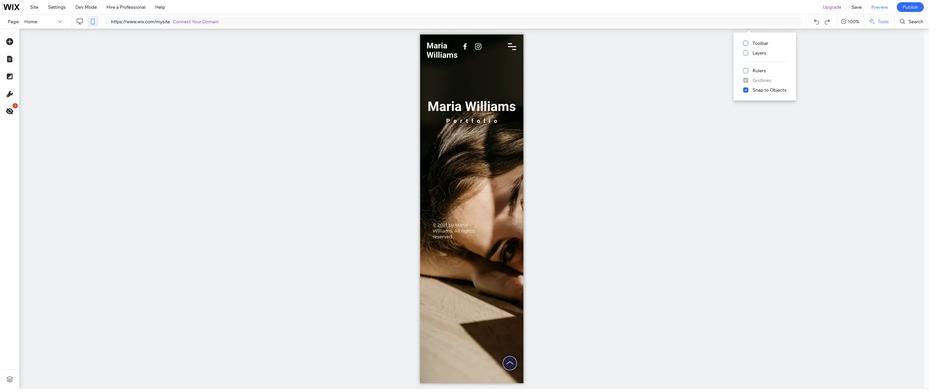Task type: vqa. For each thing, say whether or not it's contained in the screenshot.
the topmost "Mini"
no



Task type: locate. For each thing, give the bounding box(es) containing it.
upgrade
[[823, 4, 842, 10]]

3 button
[[3, 103, 18, 118]]

publish button
[[897, 2, 924, 12]]

preview button
[[867, 0, 893, 14]]

3
[[14, 104, 16, 108]]

hire a professional
[[107, 4, 146, 10]]

dev mode
[[75, 4, 97, 10]]

mode
[[85, 4, 97, 10]]

search button
[[896, 15, 930, 29]]



Task type: describe. For each thing, give the bounding box(es) containing it.
https://www.wix.com/mysite
[[111, 19, 170, 25]]

your
[[192, 19, 201, 25]]

https://www.wix.com/mysite connect your domain
[[111, 19, 219, 25]]

100% button
[[838, 15, 864, 29]]

search
[[909, 19, 924, 25]]

100%
[[848, 19, 860, 25]]

settings
[[48, 4, 66, 10]]

dev
[[75, 4, 84, 10]]

preview
[[872, 4, 889, 10]]

home
[[24, 19, 37, 25]]

connect
[[173, 19, 191, 25]]

professional
[[120, 4, 146, 10]]

save button
[[847, 0, 867, 14]]

publish
[[903, 4, 919, 10]]

save
[[852, 4, 862, 10]]

a
[[116, 4, 119, 10]]

tools
[[878, 19, 889, 25]]

hire
[[107, 4, 115, 10]]

site
[[30, 4, 38, 10]]

tools button
[[865, 15, 895, 29]]

help
[[155, 4, 165, 10]]

domain
[[202, 19, 219, 25]]



